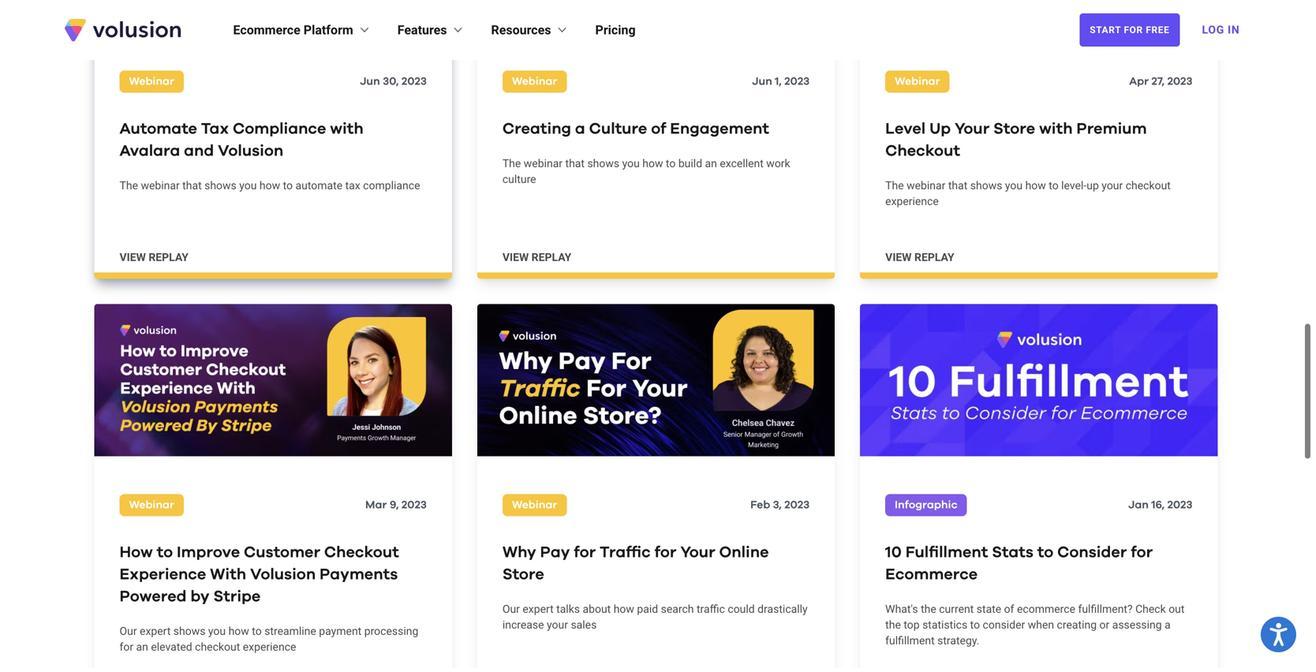 Task type: locate. For each thing, give the bounding box(es) containing it.
of up consider
[[1004, 603, 1015, 616]]

0 vertical spatial volusion
[[218, 143, 283, 159]]

volusion down compliance
[[218, 143, 283, 159]]

1 view replay from the left
[[120, 251, 189, 264]]

checkout up payments
[[324, 545, 399, 561]]

how left build
[[643, 157, 663, 170]]

1 vertical spatial checkout
[[195, 641, 240, 654]]

webinar up creating
[[512, 76, 557, 87]]

checkout down "level"
[[886, 143, 961, 159]]

0 vertical spatial of
[[651, 121, 666, 137]]

1 vertical spatial our
[[120, 625, 137, 638]]

1 horizontal spatial ecommerce
[[886, 567, 978, 583]]

2 horizontal spatial view
[[886, 251, 912, 264]]

your right the up
[[955, 121, 990, 137]]

1 vertical spatial a
[[1165, 619, 1171, 632]]

1 horizontal spatial that
[[565, 157, 585, 170]]

shows inside "the webinar that shows you how to level-up your checkout experience"
[[971, 179, 1003, 192]]

apr 27, 2023
[[1130, 76, 1193, 87]]

our for why pay for traffic for your online store
[[503, 603, 520, 616]]

0 vertical spatial checkout
[[1126, 179, 1171, 192]]

1 horizontal spatial view replay button
[[503, 250, 572, 266]]

the
[[921, 603, 937, 616], [886, 619, 901, 632]]

2023 right 9,
[[402, 500, 427, 511]]

ecommerce down fulfillment
[[886, 567, 978, 583]]

view replay button for creating a culture of engagement
[[503, 250, 572, 266]]

culture
[[589, 121, 647, 137]]

ecommerce inside '10 fulfillment stats to consider for ecommerce'
[[886, 567, 978, 583]]

improve
[[177, 545, 240, 561]]

how down stripe
[[229, 625, 249, 638]]

2 with from the left
[[1039, 121, 1073, 137]]

1 vertical spatial checkout
[[324, 545, 399, 561]]

0 vertical spatial expert
[[523, 603, 554, 616]]

your
[[1102, 179, 1123, 192], [547, 619, 568, 632]]

16,
[[1152, 500, 1165, 511]]

0 horizontal spatial the
[[886, 619, 901, 632]]

webinar up culture
[[524, 157, 563, 170]]

how left paid
[[614, 603, 634, 616]]

1 horizontal spatial webinar
[[524, 157, 563, 170]]

expert up increase
[[523, 603, 554, 616]]

a
[[575, 121, 585, 137], [1165, 619, 1171, 632]]

to inside the webinar that shows you how to build an excellent work culture
[[666, 157, 676, 170]]

shows inside the webinar that shows you how to build an excellent work culture
[[588, 157, 620, 170]]

fulfillment?
[[1078, 603, 1133, 616]]

of right culture
[[651, 121, 666, 137]]

experience inside "the webinar that shows you how to level-up your checkout experience"
[[886, 195, 939, 208]]

9,
[[390, 500, 399, 511]]

2 horizontal spatial that
[[948, 179, 968, 192]]

you for culture
[[622, 157, 640, 170]]

you down by
[[208, 625, 226, 638]]

the down what's
[[886, 619, 901, 632]]

an right build
[[705, 157, 717, 170]]

0 horizontal spatial webinar
[[141, 179, 180, 192]]

3 view replay button from the left
[[886, 250, 955, 266]]

your left the online
[[681, 545, 716, 561]]

webinar up "level"
[[895, 76, 940, 87]]

up
[[1087, 179, 1099, 192]]

for left elevated
[[120, 641, 133, 654]]

30,
[[383, 76, 399, 87]]

0 horizontal spatial of
[[651, 121, 666, 137]]

our inside our expert talks about how paid search traffic could drastically increase your sales
[[503, 603, 520, 616]]

jun 1, 2023
[[752, 76, 810, 87]]

webinar down the up
[[907, 179, 946, 192]]

0 horizontal spatial replay
[[149, 251, 189, 264]]

excellent
[[720, 157, 764, 170]]

to
[[666, 157, 676, 170], [283, 179, 293, 192], [1049, 179, 1059, 192], [157, 545, 173, 561], [1038, 545, 1054, 561], [970, 619, 980, 632], [252, 625, 262, 638]]

that inside "the webinar that shows you how to level-up your checkout experience"
[[948, 179, 968, 192]]

ecommerce platform button
[[233, 21, 372, 39]]

1 view from the left
[[120, 251, 146, 264]]

of
[[651, 121, 666, 137], [1004, 603, 1015, 616]]

by
[[190, 589, 210, 605]]

traffic
[[697, 603, 725, 616]]

2023 right 27, on the right
[[1168, 76, 1193, 87]]

0 horizontal spatial ecommerce
[[233, 22, 301, 37]]

that
[[565, 157, 585, 170], [182, 179, 202, 192], [948, 179, 968, 192]]

checkout right up on the top right of the page
[[1126, 179, 1171, 192]]

1 horizontal spatial an
[[705, 157, 717, 170]]

10
[[886, 545, 902, 561]]

0 vertical spatial an
[[705, 157, 717, 170]]

talks
[[556, 603, 580, 616]]

0 horizontal spatial our
[[120, 625, 137, 638]]

the up statistics
[[921, 603, 937, 616]]

3 replay from the left
[[915, 251, 955, 264]]

1 horizontal spatial the
[[503, 157, 521, 170]]

our down powered
[[120, 625, 137, 638]]

experience down "level"
[[886, 195, 939, 208]]

1 vertical spatial store
[[503, 567, 544, 583]]

you down creating a culture of engagement
[[622, 157, 640, 170]]

2023 for how to improve customer checkout experience with volusion payments powered by stripe
[[402, 500, 427, 511]]

a left culture
[[575, 121, 585, 137]]

1 vertical spatial your
[[681, 545, 716, 561]]

2 horizontal spatial webinar
[[907, 179, 946, 192]]

2023 for 10 fulfillment stats to consider for ecommerce
[[1168, 500, 1193, 511]]

to right "stats"
[[1038, 545, 1054, 561]]

to inside the what's the current state of ecommerce fulfillment? check out the top statistics to consider when creating or assessing a fulfillment strategy.
[[970, 619, 980, 632]]

view replay button
[[120, 250, 189, 266], [503, 250, 572, 266], [886, 250, 955, 266]]

0 horizontal spatial with
[[330, 121, 364, 137]]

to left streamline
[[252, 625, 262, 638]]

1 vertical spatial experience
[[243, 641, 296, 654]]

1 horizontal spatial your
[[1102, 179, 1123, 192]]

how inside "the webinar that shows you how to level-up your checkout experience"
[[1026, 179, 1046, 192]]

shows
[[588, 157, 620, 170], [204, 179, 237, 192], [971, 179, 1003, 192], [173, 625, 206, 638]]

1 vertical spatial ecommerce
[[886, 567, 978, 583]]

1 horizontal spatial view replay
[[503, 251, 572, 264]]

checkout
[[886, 143, 961, 159], [324, 545, 399, 561]]

experience down streamline
[[243, 641, 296, 654]]

2023 for why pay for traffic for your online store
[[785, 500, 810, 511]]

creating a culture of engagement image
[[477, 0, 835, 33]]

your inside "the webinar that shows you how to level-up your checkout experience"
[[1102, 179, 1123, 192]]

shows up elevated
[[173, 625, 206, 638]]

0 vertical spatial the
[[921, 603, 937, 616]]

view replay button for level up your store with premium checkout
[[886, 250, 955, 266]]

to left 'level-' at the top right of page
[[1049, 179, 1059, 192]]

your inside level up your store with premium checkout
[[955, 121, 990, 137]]

jun for creating a culture of engagement
[[752, 76, 772, 87]]

for
[[574, 545, 596, 561], [655, 545, 677, 561], [1131, 545, 1153, 561], [120, 641, 133, 654]]

processing
[[364, 625, 419, 638]]

that down the up
[[948, 179, 968, 192]]

you down level up your store with premium checkout
[[1005, 179, 1023, 192]]

0 horizontal spatial your
[[681, 545, 716, 561]]

powered
[[120, 589, 187, 605]]

store down 'why'
[[503, 567, 544, 583]]

2023 right 16,
[[1168, 500, 1193, 511]]

0 vertical spatial store
[[994, 121, 1036, 137]]

webinar
[[129, 76, 174, 87], [512, 76, 557, 87], [895, 76, 940, 87], [129, 500, 174, 511], [512, 500, 557, 511]]

log in link
[[1193, 13, 1250, 47]]

the
[[503, 157, 521, 170], [120, 179, 138, 192], [886, 179, 904, 192]]

0 vertical spatial our
[[503, 603, 520, 616]]

0 horizontal spatial a
[[575, 121, 585, 137]]

2 jun from the left
[[752, 76, 772, 87]]

view
[[120, 251, 146, 264], [503, 251, 529, 264], [886, 251, 912, 264]]

shows for culture
[[588, 157, 620, 170]]

automate
[[296, 179, 343, 192]]

2023 right 1,
[[785, 76, 810, 87]]

your right up on the top right of the page
[[1102, 179, 1123, 192]]

when
[[1028, 619, 1054, 632]]

you for your
[[1005, 179, 1023, 192]]

webinar up how
[[129, 500, 174, 511]]

2023 right 30, at the top left of page
[[402, 76, 427, 87]]

10 fulfillment stats to consider for ecommerce
[[886, 545, 1153, 583]]

an left elevated
[[136, 641, 148, 654]]

3 view replay from the left
[[886, 251, 955, 264]]

why
[[503, 545, 536, 561]]

0 vertical spatial checkout
[[886, 143, 961, 159]]

our up increase
[[503, 603, 520, 616]]

shows down culture
[[588, 157, 620, 170]]

2023 for level up your store with premium checkout
[[1168, 76, 1193, 87]]

jun for automate tax compliance with avalara and volusion
[[360, 76, 380, 87]]

store up "the webinar that shows you how to level-up your checkout experience"
[[994, 121, 1036, 137]]

how inside the webinar that shows you how to build an excellent work culture
[[643, 157, 663, 170]]

tax
[[201, 121, 229, 137]]

webinar for automate tax compliance with avalara and volusion
[[141, 179, 180, 192]]

0 vertical spatial your
[[955, 121, 990, 137]]

2 horizontal spatial view replay
[[886, 251, 955, 264]]

1 horizontal spatial checkout
[[1126, 179, 1171, 192]]

creating
[[1057, 619, 1097, 632]]

platform
[[304, 22, 353, 37]]

webinar up automate
[[129, 76, 174, 87]]

1 vertical spatial of
[[1004, 603, 1015, 616]]

ecommerce left platform
[[233, 22, 301, 37]]

webinar
[[524, 157, 563, 170], [141, 179, 180, 192], [907, 179, 946, 192]]

1 horizontal spatial jun
[[752, 76, 772, 87]]

jun left 30, at the top left of page
[[360, 76, 380, 87]]

0 horizontal spatial expert
[[140, 625, 171, 638]]

1 vertical spatial an
[[136, 641, 148, 654]]

1 horizontal spatial view
[[503, 251, 529, 264]]

of inside the what's the current state of ecommerce fulfillment? check out the top statistics to consider when creating or assessing a fulfillment strategy.
[[1004, 603, 1015, 616]]

how inside our expert talks about how paid search traffic could drastically increase your sales
[[614, 603, 634, 616]]

1 horizontal spatial the
[[921, 603, 937, 616]]

payments
[[320, 567, 398, 583]]

2 view replay button from the left
[[503, 250, 572, 266]]

customer
[[244, 545, 320, 561]]

0 horizontal spatial that
[[182, 179, 202, 192]]

for right "pay"
[[574, 545, 596, 561]]

to down state
[[970, 619, 980, 632]]

your down talks
[[547, 619, 568, 632]]

1 vertical spatial expert
[[140, 625, 171, 638]]

replay
[[149, 251, 189, 264], [532, 251, 572, 264], [915, 251, 955, 264]]

the inside the webinar that shows you how to build an excellent work culture
[[503, 157, 521, 170]]

1 view replay button from the left
[[120, 250, 189, 266]]

0 horizontal spatial view
[[120, 251, 146, 264]]

you inside the webinar that shows you how to build an excellent work culture
[[622, 157, 640, 170]]

1 vertical spatial the
[[886, 619, 901, 632]]

2023
[[402, 76, 427, 87], [785, 76, 810, 87], [1168, 76, 1193, 87], [402, 500, 427, 511], [785, 500, 810, 511], [1168, 500, 1193, 511]]

1 horizontal spatial your
[[955, 121, 990, 137]]

a down out
[[1165, 619, 1171, 632]]

that down creating
[[565, 157, 585, 170]]

volusion down customer
[[250, 567, 316, 583]]

shows for your
[[971, 179, 1003, 192]]

1 horizontal spatial expert
[[523, 603, 554, 616]]

1 vertical spatial volusion
[[250, 567, 316, 583]]

checkout
[[1126, 179, 1171, 192], [195, 641, 240, 654]]

or
[[1100, 619, 1110, 632]]

apr
[[1130, 76, 1149, 87]]

our inside our expert shows you how to streamline payment processing for an elevated checkout experience
[[120, 625, 137, 638]]

with
[[210, 567, 246, 583]]

to left build
[[666, 157, 676, 170]]

1 horizontal spatial checkout
[[886, 143, 961, 159]]

that inside the webinar that shows you how to build an excellent work culture
[[565, 157, 585, 170]]

2023 right the 3,
[[785, 500, 810, 511]]

how for compliance
[[260, 179, 280, 192]]

0 horizontal spatial experience
[[243, 641, 296, 654]]

0 horizontal spatial your
[[547, 619, 568, 632]]

1 horizontal spatial with
[[1039, 121, 1073, 137]]

why pay for traffic for your online store image
[[477, 304, 835, 457]]

how left 'level-' at the top right of page
[[1026, 179, 1046, 192]]

jun left 1,
[[752, 76, 772, 87]]

the down "level"
[[886, 179, 904, 192]]

how left automate
[[260, 179, 280, 192]]

webinar up 'why'
[[512, 500, 557, 511]]

shows down and
[[204, 179, 237, 192]]

a inside the what's the current state of ecommerce fulfillment? check out the top statistics to consider when creating or assessing a fulfillment strategy.
[[1165, 619, 1171, 632]]

top
[[904, 619, 920, 632]]

ecommerce platform
[[233, 22, 353, 37]]

webinar inside "the webinar that shows you how to level-up your checkout experience"
[[907, 179, 946, 192]]

checkout right elevated
[[195, 641, 240, 654]]

1 horizontal spatial store
[[994, 121, 1036, 137]]

the up culture
[[503, 157, 521, 170]]

shows down level up your store with premium checkout
[[971, 179, 1003, 192]]

you inside "the webinar that shows you how to level-up your checkout experience"
[[1005, 179, 1023, 192]]

how
[[643, 157, 663, 170], [260, 179, 280, 192], [1026, 179, 1046, 192], [614, 603, 634, 616], [229, 625, 249, 638]]

store
[[994, 121, 1036, 137], [503, 567, 544, 583]]

3 view from the left
[[886, 251, 912, 264]]

the for automate tax compliance with avalara and volusion
[[120, 179, 138, 192]]

0 vertical spatial ecommerce
[[233, 22, 301, 37]]

2 view from the left
[[503, 251, 529, 264]]

sales
[[571, 619, 597, 632]]

2 view replay from the left
[[503, 251, 572, 264]]

an
[[705, 157, 717, 170], [136, 641, 148, 654]]

out
[[1169, 603, 1185, 616]]

0 horizontal spatial an
[[136, 641, 148, 654]]

0 vertical spatial experience
[[886, 195, 939, 208]]

expert inside our expert shows you how to streamline payment processing for an elevated checkout experience
[[140, 625, 171, 638]]

1 jun from the left
[[360, 76, 380, 87]]

to left automate
[[283, 179, 293, 192]]

1 replay from the left
[[149, 251, 189, 264]]

to inside our expert shows you how to streamline payment processing for an elevated checkout experience
[[252, 625, 262, 638]]

1 horizontal spatial a
[[1165, 619, 1171, 632]]

0 horizontal spatial view replay button
[[120, 250, 189, 266]]

with inside automate tax compliance with avalara and volusion
[[330, 121, 364, 137]]

1 horizontal spatial our
[[503, 603, 520, 616]]

consider
[[1058, 545, 1127, 561]]

that down and
[[182, 179, 202, 192]]

view replay for automate tax compliance with avalara and volusion
[[120, 251, 189, 264]]

an inside the webinar that shows you how to build an excellent work culture
[[705, 157, 717, 170]]

in
[[1228, 23, 1240, 36]]

drastically
[[758, 603, 808, 616]]

0 vertical spatial your
[[1102, 179, 1123, 192]]

ecommerce inside dropdown button
[[233, 22, 301, 37]]

0 horizontal spatial the
[[120, 179, 138, 192]]

volusion
[[218, 143, 283, 159], [250, 567, 316, 583]]

2 horizontal spatial replay
[[915, 251, 955, 264]]

1 with from the left
[[330, 121, 364, 137]]

store inside why pay for traffic for your online store
[[503, 567, 544, 583]]

the inside "the webinar that shows you how to level-up your checkout experience"
[[886, 179, 904, 192]]

jun
[[360, 76, 380, 87], [752, 76, 772, 87]]

how for your
[[1026, 179, 1046, 192]]

you down automate tax compliance with avalara and volusion
[[239, 179, 257, 192]]

1 vertical spatial your
[[547, 619, 568, 632]]

expert up elevated
[[140, 625, 171, 638]]

with up the tax
[[330, 121, 364, 137]]

2 horizontal spatial view replay button
[[886, 250, 955, 266]]

2023 for automate tax compliance with avalara and volusion
[[402, 76, 427, 87]]

view replay for creating a culture of engagement
[[503, 251, 572, 264]]

store inside level up your store with premium checkout
[[994, 121, 1036, 137]]

you
[[622, 157, 640, 170], [239, 179, 257, 192], [1005, 179, 1023, 192], [208, 625, 226, 638]]

shows for compliance
[[204, 179, 237, 192]]

the down avalara on the top of the page
[[120, 179, 138, 192]]

0 horizontal spatial jun
[[360, 76, 380, 87]]

expert inside our expert talks about how paid search traffic could drastically increase your sales
[[523, 603, 554, 616]]

webinar inside the webinar that shows you how to build an excellent work culture
[[524, 157, 563, 170]]

ecommerce
[[233, 22, 301, 37], [886, 567, 978, 583]]

up
[[930, 121, 951, 137]]

0 horizontal spatial checkout
[[195, 641, 240, 654]]

volusion inside how to improve customer checkout experience with volusion payments powered by stripe
[[250, 567, 316, 583]]

how to improve customer checkout experience with volusion payments powered by stripe image
[[94, 304, 452, 457]]

to up experience
[[157, 545, 173, 561]]

creating a culture of engagement
[[503, 121, 769, 137]]

you inside our expert shows you how to streamline payment processing for an elevated checkout experience
[[208, 625, 226, 638]]

compliance
[[233, 121, 326, 137]]

how for culture
[[643, 157, 663, 170]]

1 horizontal spatial replay
[[532, 251, 572, 264]]

what's
[[886, 603, 918, 616]]

1 horizontal spatial of
[[1004, 603, 1015, 616]]

with left premium
[[1039, 121, 1073, 137]]

2 horizontal spatial the
[[886, 179, 904, 192]]

1 horizontal spatial experience
[[886, 195, 939, 208]]

the for level up your store with premium checkout
[[886, 179, 904, 192]]

0 horizontal spatial view replay
[[120, 251, 189, 264]]

replay for creating a culture of engagement
[[532, 251, 572, 264]]

2 replay from the left
[[532, 251, 572, 264]]

0 horizontal spatial store
[[503, 567, 544, 583]]

for down jan
[[1131, 545, 1153, 561]]

0 horizontal spatial checkout
[[324, 545, 399, 561]]

our
[[503, 603, 520, 616], [120, 625, 137, 638]]

checkout inside how to improve customer checkout experience with volusion payments powered by stripe
[[324, 545, 399, 561]]

webinar down avalara on the top of the page
[[141, 179, 180, 192]]



Task type: describe. For each thing, give the bounding box(es) containing it.
to inside '10 fulfillment stats to consider for ecommerce'
[[1038, 545, 1054, 561]]

volusion inside automate tax compliance with avalara and volusion
[[218, 143, 283, 159]]

fulfillment
[[886, 634, 935, 648]]

webinar for creating
[[512, 76, 557, 87]]

level up your store with premium checkout
[[886, 121, 1147, 159]]

resources button
[[491, 21, 570, 39]]

our expert shows you how to streamline payment processing for an elevated checkout experience
[[120, 625, 419, 654]]

start for free
[[1090, 24, 1170, 36]]

you for compliance
[[239, 179, 257, 192]]

27,
[[1152, 76, 1165, 87]]

expert for why pay for traffic for your online store
[[523, 603, 554, 616]]

expert for how to improve customer checkout experience with volusion payments powered by stripe
[[140, 625, 171, 638]]

0 vertical spatial a
[[575, 121, 585, 137]]

traffic
[[600, 545, 651, 561]]

your inside our expert talks about how paid search traffic could drastically increase your sales
[[547, 619, 568, 632]]

the for creating a culture of engagement
[[503, 157, 521, 170]]

jan 16, 2023
[[1129, 500, 1193, 511]]

streamline
[[265, 625, 316, 638]]

view for level up your store with premium checkout
[[886, 251, 912, 264]]

1,
[[775, 76, 782, 87]]

why pay for traffic for your online store
[[503, 545, 769, 583]]

elevated
[[151, 641, 192, 654]]

level-
[[1062, 179, 1087, 192]]

mar 9, 2023
[[365, 500, 427, 511]]

that for tax
[[182, 179, 202, 192]]

assessing
[[1113, 619, 1162, 632]]

stats
[[992, 545, 1034, 561]]

webinar for level up your store with premium checkout
[[907, 179, 946, 192]]

that for a
[[565, 157, 585, 170]]

to inside "the webinar that shows you how to level-up your checkout experience"
[[1049, 179, 1059, 192]]

features
[[398, 22, 447, 37]]

online
[[719, 545, 769, 561]]

to inside how to improve customer checkout experience with volusion payments powered by stripe
[[157, 545, 173, 561]]

feb
[[751, 500, 770, 511]]

jun 30, 2023
[[360, 76, 427, 87]]

view replay for level up your store with premium checkout
[[886, 251, 955, 264]]

for inside our expert shows you how to streamline payment processing for an elevated checkout experience
[[120, 641, 133, 654]]

3,
[[773, 500, 782, 511]]

webinar for how
[[129, 500, 174, 511]]

checkout inside our expert shows you how to streamline payment processing for an elevated checkout experience
[[195, 641, 240, 654]]

experience
[[120, 567, 206, 583]]

the webinar that shows you how to build an excellent work culture
[[503, 157, 790, 186]]

how to improve customer checkout experience with volusion payments powered by stripe
[[120, 545, 399, 605]]

engagement
[[670, 121, 769, 137]]

level up your store with premium checkout image
[[860, 0, 1218, 33]]

how inside our expert shows you how to streamline payment processing for an elevated checkout experience
[[229, 625, 249, 638]]

automate tax compliance with avalara and volusion image
[[94, 0, 452, 33]]

webinar for level
[[895, 76, 940, 87]]

webinar for why
[[512, 500, 557, 511]]

pricing
[[595, 22, 636, 37]]

with inside level up your store with premium checkout
[[1039, 121, 1073, 137]]

pay
[[540, 545, 570, 561]]

replay for level up your store with premium checkout
[[915, 251, 955, 264]]

for right traffic
[[655, 545, 677, 561]]

automate tax compliance with avalara and volusion
[[120, 121, 364, 159]]

that for up
[[948, 179, 968, 192]]

about
[[583, 603, 611, 616]]

view for automate tax compliance with avalara and volusion
[[120, 251, 146, 264]]

checkout inside "the webinar that shows you how to level-up your checkout experience"
[[1126, 179, 1171, 192]]

mar
[[365, 500, 387, 511]]

our expert talks about how paid search traffic could drastically increase your sales
[[503, 603, 808, 632]]

stripe
[[213, 589, 261, 605]]

state
[[977, 603, 1002, 616]]

jan
[[1129, 500, 1149, 511]]

strategy.
[[938, 634, 980, 648]]

increase
[[503, 619, 544, 632]]

our for how to improve customer checkout experience with volusion payments powered by stripe
[[120, 625, 137, 638]]

webinar for creating a culture of engagement
[[524, 157, 563, 170]]

shows inside our expert shows you how to streamline payment processing for an elevated checkout experience
[[173, 625, 206, 638]]

start for free link
[[1080, 13, 1180, 47]]

the webinar that shows you how to level-up your checkout experience
[[886, 179, 1171, 208]]

check
[[1136, 603, 1166, 616]]

could
[[728, 603, 755, 616]]

feb 3, 2023
[[751, 500, 810, 511]]

payment
[[319, 625, 362, 638]]

build
[[679, 157, 702, 170]]

for inside '10 fulfillment stats to consider for ecommerce'
[[1131, 545, 1153, 561]]

experience inside our expert shows you how to streamline payment processing for an elevated checkout experience
[[243, 641, 296, 654]]

infographic
[[895, 500, 958, 511]]

culture
[[503, 173, 536, 186]]

log
[[1202, 23, 1225, 36]]

statistics
[[923, 619, 968, 632]]

avalara
[[120, 143, 180, 159]]

webinar for automate
[[129, 76, 174, 87]]

replay for automate tax compliance with avalara and volusion
[[149, 251, 189, 264]]

checkout inside level up your store with premium checkout
[[886, 143, 961, 159]]

search
[[661, 603, 694, 616]]

log in
[[1202, 23, 1240, 36]]

view replay button for automate tax compliance with avalara and volusion
[[120, 250, 189, 266]]

paid
[[637, 603, 658, 616]]

2023 for creating a culture of engagement
[[785, 76, 810, 87]]

premium
[[1077, 121, 1147, 137]]

open accessibe: accessibility options, statement and help image
[[1270, 623, 1288, 646]]

10 fulfillment stats to consider for ecommerce image
[[860, 304, 1218, 457]]

tax
[[345, 179, 360, 192]]

current
[[939, 603, 974, 616]]

view for creating a culture of engagement
[[503, 251, 529, 264]]

the webinar that shows you how to automate tax compliance
[[120, 179, 420, 192]]

an inside our expert shows you how to streamline payment processing for an elevated checkout experience
[[136, 641, 148, 654]]

fulfillment
[[906, 545, 988, 561]]

how
[[120, 545, 153, 561]]

creating
[[503, 121, 571, 137]]

ecommerce
[[1017, 603, 1076, 616]]

your inside why pay for traffic for your online store
[[681, 545, 716, 561]]

features button
[[398, 21, 466, 39]]

and
[[184, 143, 214, 159]]

for
[[1124, 24, 1143, 36]]

free
[[1146, 24, 1170, 36]]

automate
[[120, 121, 197, 137]]

work
[[767, 157, 790, 170]]

compliance
[[363, 179, 420, 192]]



Task type: vqa. For each thing, say whether or not it's contained in the screenshot.


